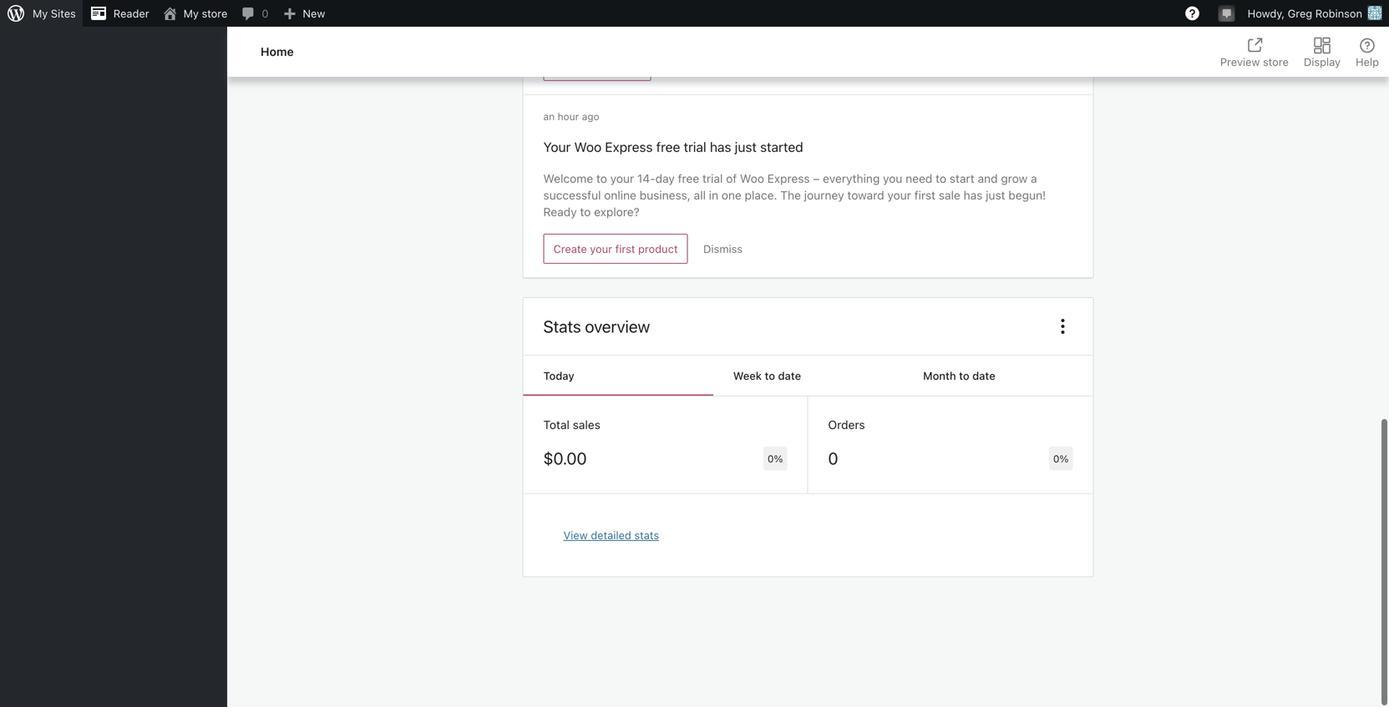 Task type: locate. For each thing, give the bounding box(es) containing it.
to right week
[[765, 370, 776, 383]]

help
[[1356, 56, 1380, 68]]

1 horizontal spatial my
[[184, 7, 199, 20]]

to for ready to make that perfect domain yours?
[[580, 22, 591, 36]]

my
[[33, 7, 48, 20], [184, 7, 199, 20]]

my right reader
[[184, 7, 199, 20]]

my store link
[[156, 0, 234, 27]]

ready down successful
[[544, 206, 577, 219]]

the
[[781, 189, 801, 203]]

free up all at the top of the page
[[678, 172, 700, 186]]

first down need
[[915, 189, 936, 203]]

ready left make
[[544, 22, 577, 36]]

toward
[[848, 189, 885, 203]]

0 horizontal spatial first
[[616, 243, 636, 256]]

to left make
[[580, 22, 591, 36]]

0%
[[768, 454, 783, 466], [1054, 454, 1069, 466]]

my for my store
[[184, 7, 199, 20]]

0 horizontal spatial woo
[[575, 140, 602, 155]]

1 horizontal spatial express
[[768, 172, 810, 186]]

grow
[[1001, 172, 1028, 186]]

in
[[709, 189, 719, 203]]

stats
[[635, 530, 659, 542]]

online
[[604, 189, 637, 203]]

choose which values to display image
[[1053, 317, 1073, 337]]

0 vertical spatial just
[[735, 140, 757, 155]]

howdy, greg robinson
[[1248, 7, 1363, 20]]

0 vertical spatial free
[[657, 140, 681, 155]]

date
[[778, 370, 802, 383], [973, 370, 996, 383]]

trial
[[684, 140, 707, 155], [703, 172, 723, 186]]

0 vertical spatial tab list
[[1211, 27, 1390, 77]]

1 vertical spatial store
[[1264, 56, 1289, 68]]

my sites link
[[0, 0, 83, 27]]

0 horizontal spatial just
[[735, 140, 757, 155]]

has down start
[[964, 189, 983, 203]]

preview
[[1221, 56, 1261, 68]]

1 horizontal spatial just
[[986, 189, 1006, 203]]

0 horizontal spatial tab list
[[524, 357, 1094, 397]]

view detailed stats link
[[550, 515, 673, 557]]

1 horizontal spatial date
[[973, 370, 996, 383]]

just up of
[[735, 140, 757, 155]]

store inside button
[[1264, 56, 1289, 68]]

1 vertical spatial express
[[768, 172, 810, 186]]

create your first product link
[[544, 234, 688, 265]]

view detailed stats
[[564, 530, 659, 542]]

1 horizontal spatial 0%
[[1054, 454, 1069, 466]]

and
[[978, 172, 998, 186]]

0 horizontal spatial date
[[778, 370, 802, 383]]

orders
[[829, 419, 866, 433]]

1 horizontal spatial woo
[[740, 172, 765, 186]]

week to date
[[734, 370, 802, 383]]

0 vertical spatial express
[[605, 140, 653, 155]]

date inside button
[[778, 370, 802, 383]]

just
[[735, 140, 757, 155], [986, 189, 1006, 203]]

day
[[656, 172, 675, 186]]

date right week
[[778, 370, 802, 383]]

woo up place.
[[740, 172, 765, 186]]

to inside button
[[960, 370, 970, 383]]

date inside button
[[973, 370, 996, 383]]

0 vertical spatial first
[[915, 189, 936, 203]]

woo inside "your woo express free trial has just started" link
[[575, 140, 602, 155]]

0 horizontal spatial my
[[33, 7, 48, 20]]

to for month to date
[[960, 370, 970, 383]]

trial up in
[[703, 172, 723, 186]]

business,
[[640, 189, 691, 203]]

0 left new link
[[262, 7, 269, 20]]

to for week to date
[[765, 370, 776, 383]]

tab list down greg
[[1211, 27, 1390, 77]]

store inside toolbar navigation
[[202, 7, 228, 20]]

express
[[605, 140, 653, 155], [768, 172, 810, 186]]

tab list up orders
[[524, 357, 1094, 397]]

your
[[611, 172, 634, 186], [888, 189, 912, 203], [590, 243, 613, 256]]

1 horizontal spatial has
[[964, 189, 983, 203]]

1 vertical spatial trial
[[703, 172, 723, 186]]

create
[[554, 243, 587, 256]]

tab list
[[1211, 27, 1390, 77], [524, 357, 1094, 397]]

2 0% from the left
[[1054, 454, 1069, 466]]

2 vertical spatial your
[[590, 243, 613, 256]]

dismiss
[[704, 243, 743, 256]]

woo
[[575, 140, 602, 155], [740, 172, 765, 186]]

new link
[[275, 0, 332, 27]]

successful
[[544, 189, 601, 203]]

1 0% from the left
[[768, 454, 783, 466]]

0 vertical spatial ready
[[544, 22, 577, 36]]

has up of
[[710, 140, 732, 155]]

first
[[915, 189, 936, 203], [616, 243, 636, 256]]

0 horizontal spatial 0%
[[768, 454, 783, 466]]

express up the
[[768, 172, 810, 186]]

store left 0 "link"
[[202, 7, 228, 20]]

store right preview
[[1264, 56, 1289, 68]]

0 horizontal spatial has
[[710, 140, 732, 155]]

your down the you
[[888, 189, 912, 203]]

1 horizontal spatial first
[[915, 189, 936, 203]]

reader link
[[83, 0, 156, 27]]

tab list containing today
[[524, 357, 1094, 397]]

first left the product
[[616, 243, 636, 256]]

display button
[[1299, 27, 1346, 77]]

week
[[734, 370, 762, 383]]

0 horizontal spatial 0
[[262, 7, 269, 20]]

1 vertical spatial free
[[678, 172, 700, 186]]

sale
[[939, 189, 961, 203]]

begun!
[[1009, 189, 1047, 203]]

just down and
[[986, 189, 1006, 203]]

greg
[[1288, 7, 1313, 20]]

0 vertical spatial store
[[202, 7, 228, 20]]

woo inside welcome to your 14-day free trial of woo express – everything you need to start and grow a successful online business, all in one place. the journey toward your first sale has just begun! ready to explore?
[[740, 172, 765, 186]]

trial up all at the top of the page
[[684, 140, 707, 155]]

my for my sites
[[33, 7, 48, 20]]

to up online
[[597, 172, 607, 186]]

1 vertical spatial tab list
[[524, 357, 1094, 397]]

woo down ago
[[575, 140, 602, 155]]

1 date from the left
[[778, 370, 802, 383]]

ready
[[544, 22, 577, 36], [544, 206, 577, 219]]

0 down orders
[[829, 449, 839, 469]]

1 vertical spatial ready
[[544, 206, 577, 219]]

0 vertical spatial 0
[[262, 7, 269, 20]]

your up online
[[611, 172, 634, 186]]

date right month
[[973, 370, 996, 383]]

2 my from the left
[[184, 7, 199, 20]]

tab list containing preview store
[[1211, 27, 1390, 77]]

1 vertical spatial first
[[616, 243, 636, 256]]

date for week to date
[[778, 370, 802, 383]]

just inside "your woo express free trial has just started" link
[[735, 140, 757, 155]]

0 horizontal spatial store
[[202, 7, 228, 20]]

1 vertical spatial just
[[986, 189, 1006, 203]]

0% for $0.00
[[768, 454, 783, 466]]

express up 14-
[[605, 140, 653, 155]]

0 vertical spatial woo
[[575, 140, 602, 155]]

dismiss button
[[694, 234, 753, 264]]

1 vertical spatial has
[[964, 189, 983, 203]]

14-
[[638, 172, 656, 186]]

welcome to your 14-day free trial of woo express – everything you need to start and grow a successful online business, all in one place. the journey toward your first sale has just begun! ready to explore?
[[544, 172, 1047, 219]]

2 ready from the top
[[544, 206, 577, 219]]

your woo express free trial has just started
[[544, 140, 804, 155]]

view
[[564, 530, 588, 542]]

has
[[710, 140, 732, 155], [964, 189, 983, 203]]

1 horizontal spatial 0
[[829, 449, 839, 469]]

2 date from the left
[[973, 370, 996, 383]]

week to date button
[[714, 357, 904, 397]]

free up day
[[657, 140, 681, 155]]

–
[[813, 172, 820, 186]]

reader
[[114, 7, 149, 20]]

an hour ago
[[544, 111, 600, 123]]

your woo express free trial has just started menu
[[524, 0, 1094, 279]]

stats
[[544, 317, 581, 337]]

my left sites
[[33, 7, 48, 20]]

free
[[657, 140, 681, 155], [678, 172, 700, 186]]

1 horizontal spatial store
[[1264, 56, 1289, 68]]

make
[[594, 22, 623, 36]]

help button
[[1346, 27, 1390, 77]]

to right month
[[960, 370, 970, 383]]

trial inside welcome to your 14-day free trial of woo express – everything you need to start and grow a successful online business, all in one place. the journey toward your first sale has just begun! ready to explore?
[[703, 172, 723, 186]]

robinson
[[1316, 7, 1363, 20]]

to
[[580, 22, 591, 36], [597, 172, 607, 186], [936, 172, 947, 186], [580, 206, 591, 219], [765, 370, 776, 383], [960, 370, 970, 383]]

your
[[544, 140, 571, 155]]

1 my from the left
[[33, 7, 48, 20]]

0
[[262, 7, 269, 20], [829, 449, 839, 469]]

0 horizontal spatial express
[[605, 140, 653, 155]]

your right create
[[590, 243, 613, 256]]

1 vertical spatial woo
[[740, 172, 765, 186]]

stats overview
[[544, 317, 650, 337]]

1 horizontal spatial tab list
[[1211, 27, 1390, 77]]

store for preview store
[[1264, 56, 1289, 68]]

to inside button
[[765, 370, 776, 383]]



Task type: describe. For each thing, give the bounding box(es) containing it.
ago
[[582, 111, 600, 123]]

journey
[[805, 189, 845, 203]]

month to date
[[924, 370, 996, 383]]

toolbar navigation
[[0, 0, 1390, 30]]

yours?
[[736, 22, 772, 36]]

place.
[[745, 189, 778, 203]]

notification image
[[1221, 6, 1234, 19]]

to up the sale
[[936, 172, 947, 186]]

just inside welcome to your 14-day free trial of woo express – everything you need to start and grow a successful online business, all in one place. the journey toward your first sale has just begun! ready to explore?
[[986, 189, 1006, 203]]

domain
[[693, 22, 733, 36]]

$0.00
[[544, 449, 587, 469]]

0 link
[[234, 0, 275, 27]]

1 ready from the top
[[544, 22, 577, 36]]

you
[[883, 172, 903, 186]]

my store
[[184, 7, 228, 20]]

express inside welcome to your 14-day free trial of woo express – everything you need to start and grow a successful online business, all in one place. the journey toward your first sale has just begun! ready to explore?
[[768, 172, 810, 186]]

that
[[626, 22, 648, 36]]

ready to make that perfect domain yours?
[[544, 22, 772, 36]]

1 vertical spatial your
[[888, 189, 912, 203]]

today button
[[524, 357, 714, 397]]

0 vertical spatial your
[[611, 172, 634, 186]]

howdy,
[[1248, 7, 1285, 20]]

0 inside "link"
[[262, 7, 269, 20]]

explore?
[[594, 206, 640, 219]]

display
[[1304, 56, 1341, 68]]

all
[[694, 189, 706, 203]]

preview store button
[[1211, 27, 1299, 77]]

started
[[761, 140, 804, 155]]

welcome
[[544, 172, 593, 186]]

one
[[722, 189, 742, 203]]

0 vertical spatial has
[[710, 140, 732, 155]]

date for month to date
[[973, 370, 996, 383]]

month to date button
[[904, 357, 1094, 397]]

create your first product
[[554, 243, 678, 256]]

perfect
[[651, 22, 690, 36]]

0% for 0
[[1054, 454, 1069, 466]]

overview
[[585, 317, 650, 337]]

to down successful
[[580, 206, 591, 219]]

preview store
[[1221, 56, 1289, 68]]

start
[[950, 172, 975, 186]]

your woo express free trial has just started link
[[544, 137, 804, 158]]

home
[[261, 45, 294, 58]]

new
[[303, 7, 325, 20]]

everything
[[823, 172, 880, 186]]

of
[[726, 172, 737, 186]]

has inside welcome to your 14-day free trial of woo express – everything you need to start and grow a successful online business, all in one place. the journey toward your first sale has just begun! ready to explore?
[[964, 189, 983, 203]]

to for welcome to your 14-day free trial of woo express – everything you need to start and grow a successful online business, all in one place. the journey toward your first sale has just begun! ready to explore?
[[597, 172, 607, 186]]

1 vertical spatial 0
[[829, 449, 839, 469]]

total sales
[[544, 419, 601, 433]]

product
[[639, 243, 678, 256]]

0 vertical spatial trial
[[684, 140, 707, 155]]

today
[[544, 370, 575, 383]]

free inside welcome to your 14-day free trial of woo express – everything you need to start and grow a successful online business, all in one place. the journey toward your first sale has just begun! ready to explore?
[[678, 172, 700, 186]]

detailed
[[591, 530, 632, 542]]

total
[[544, 419, 570, 433]]

my sites
[[33, 7, 76, 20]]

hour
[[558, 111, 579, 123]]

sales
[[573, 419, 601, 433]]

store for my store
[[202, 7, 228, 20]]

first inside welcome to your 14-day free trial of woo express – everything you need to start and grow a successful online business, all in one place. the journey toward your first sale has just begun! ready to explore?
[[915, 189, 936, 203]]

month
[[924, 370, 957, 383]]

ready inside welcome to your 14-day free trial of woo express – everything you need to start and grow a successful online business, all in one place. the journey toward your first sale has just begun! ready to explore?
[[544, 206, 577, 219]]

need
[[906, 172, 933, 186]]

an
[[544, 111, 555, 123]]

a
[[1031, 172, 1038, 186]]

sites
[[51, 7, 76, 20]]



Task type: vqa. For each thing, say whether or not it's contained in the screenshot.
–
yes



